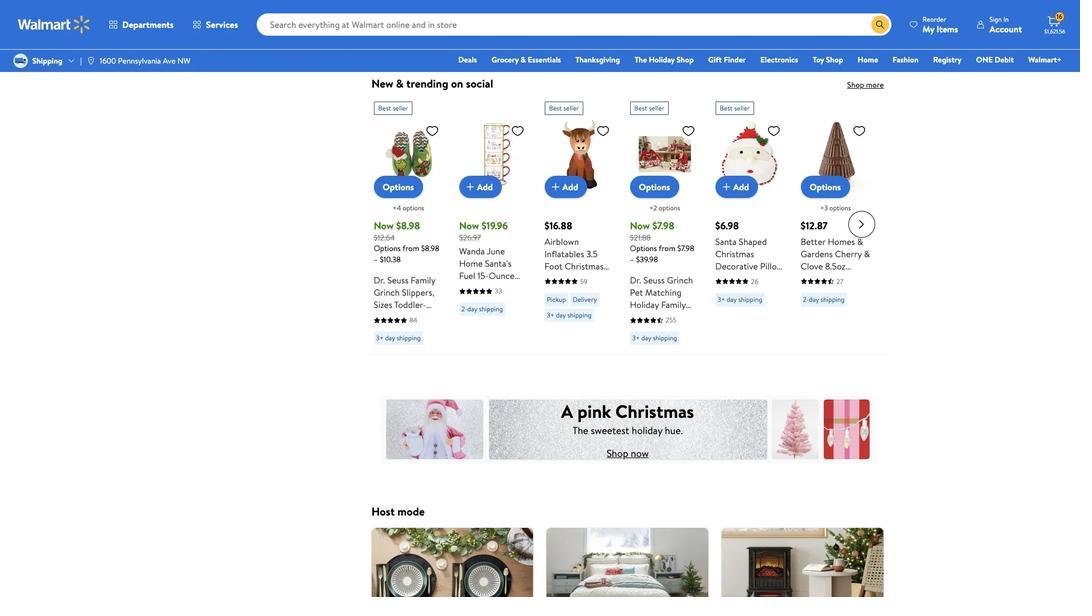 Task type: locate. For each thing, give the bounding box(es) containing it.
3+ day shipping
[[718, 295, 763, 304], [547, 310, 592, 320], [376, 334, 421, 343], [632, 334, 677, 343]]

holiday inside dr. seuss grinch pet matching holiday family pajama top, sizes xs-2xl
[[630, 299, 659, 311]]

in
[[1004, 14, 1009, 24]]

1 now from the left
[[374, 219, 394, 233]]

$1,621.56
[[1045, 27, 1066, 35]]

best seller down new
[[378, 103, 408, 113]]

options for dr. seuss family grinch slippers, sizes toddler-adult image
[[383, 181, 414, 193]]

3 now from the left
[[630, 219, 650, 233]]

now inside now $8.98 $12.64 options from $8.98 – $10.38
[[374, 219, 394, 233]]

0 horizontal spatial the
[[573, 424, 589, 438]]

dr. down $10.38
[[374, 274, 385, 287]]

day down pickup
[[556, 310, 566, 320]]

product group containing $6.98
[[716, 97, 785, 350]]

et!
[[697, 1, 710, 15]]

1 seller from the left
[[393, 103, 408, 113]]

$8.98 down +4 options
[[396, 219, 420, 233]]

home down the $26.97
[[459, 258, 483, 270]]

holiday down decorative
[[716, 285, 745, 297]]

home
[[858, 54, 879, 65], [459, 258, 483, 270]]

a pink christmas. the sweetest holiday hue. shop now image
[[381, 382, 875, 478]]

2-day shipping for better
[[803, 295, 845, 304]]

cherry
[[835, 248, 862, 260]]

4 product group from the left
[[630, 97, 700, 350]]

seuss for $8.98
[[387, 274, 409, 287]]

3 add from the left
[[734, 181, 749, 193]]

dr. for now $7.98
[[630, 274, 642, 287]]

add for $6.98
[[734, 181, 749, 193]]

0 horizontal spatial options
[[403, 203, 424, 213]]

best seller down finder
[[720, 103, 750, 113]]

2-day shipping up miranda
[[462, 305, 503, 314]]

scented
[[801, 273, 833, 285]]

shop left gift
[[677, 54, 694, 65]]

2 horizontal spatial now
[[630, 219, 650, 233]]

add to cart image up the $26.97
[[464, 180, 477, 194]]

– left $39.98
[[630, 254, 634, 266]]

dr.
[[374, 274, 385, 287], [630, 274, 642, 287]]

0 horizontal spatial seuss
[[387, 274, 409, 287]]

2 horizontal spatial christmas
[[716, 248, 755, 260]]

best seller up airblown inflatables 3.5 foot christmas highlander cow image
[[549, 103, 579, 113]]

best for +4 options
[[378, 103, 391, 113]]

3 best from the left
[[635, 103, 648, 113]]

$16.88 airblown inflatables 3.5 foot christmas highlander cow
[[545, 219, 607, 285]]

clove
[[801, 260, 823, 273]]

0 horizontal spatial deals
[[459, 54, 477, 65]]

shop now link
[[607, 447, 649, 461]]

dr. seuss family grinch slippers, sizes toddler-adult image
[[374, 119, 444, 189]]

the inside a pink christmas the sweetest holiday hue.
[[573, 424, 589, 438]]

1 horizontal spatial 2-day shipping
[[803, 295, 845, 304]]

family
[[411, 274, 436, 287], [661, 299, 686, 311]]

0 vertical spatial $8.98
[[396, 219, 420, 233]]

2 best seller from the left
[[549, 103, 579, 113]]

0 vertical spatial $7.98
[[653, 219, 675, 233]]

on
[[451, 76, 463, 91]]

from right $10.38
[[403, 243, 419, 254]]

1 vertical spatial by
[[504, 307, 513, 319]]

seller down new
[[393, 103, 408, 113]]

dr. seuss family grinch slippers, sizes toddler- adult
[[374, 274, 436, 324]]

0 vertical spatial 2-day shipping
[[803, 295, 845, 304]]

options up +4
[[383, 181, 414, 193]]

matching
[[646, 287, 682, 299]]

2 horizontal spatial options link
[[801, 176, 850, 198]]

by inside now $19.96 $26.97 wanda june home santa's fuel 15-ounce stoneware mug 5-piece set with metal rack by miranda lambert
[[504, 307, 513, 319]]

22
[[651, 1, 662, 15]]

from right $39.98
[[659, 243, 676, 254]]

1 horizontal spatial dr.
[[630, 274, 642, 287]]

seller up santa shaped christmas decorative pillow, 12 in x 15 in, by holiday time image
[[735, 103, 750, 113]]

dr. inside dr. seuss grinch pet matching holiday family pajama top, sizes xs-2xl
[[630, 274, 642, 287]]

2 now from the left
[[459, 219, 479, 233]]

1 horizontal spatial –
[[630, 254, 634, 266]]

2 product group from the left
[[459, 97, 529, 350]]

product group
[[374, 97, 444, 350], [459, 97, 529, 350], [545, 97, 615, 350], [630, 97, 700, 350], [716, 97, 785, 350], [801, 97, 871, 350]]

pillow,
[[761, 260, 785, 273]]

add
[[477, 181, 493, 193], [563, 181, 579, 193], [734, 181, 749, 193]]

add to cart image up "$6.98"
[[720, 180, 734, 194]]

$8.98
[[396, 219, 420, 233], [421, 243, 440, 254]]

 image for shipping
[[13, 54, 28, 68]]

shop inside 'link'
[[677, 54, 694, 65]]

seller for +4 options
[[393, 103, 408, 113]]

seuss inside dr. seuss grinch pet matching holiday family pajama top, sizes xs-2xl
[[644, 274, 665, 287]]

0 vertical spatial holiday
[[649, 54, 675, 65]]

best down new
[[378, 103, 391, 113]]

add button up $19.96
[[459, 176, 502, 198]]

airblown inflatables 3.5 foot christmas highlander cow image
[[545, 119, 615, 189]]

0 horizontal spatial from
[[403, 243, 419, 254]]

family up 255
[[661, 299, 686, 311]]

59
[[581, 277, 588, 286]]

best down essentials
[[549, 103, 562, 113]]

seuss inside the dr. seuss family grinch slippers, sizes toddler- adult
[[387, 274, 409, 287]]

6 product group from the left
[[801, 97, 871, 350]]

3 product group from the left
[[545, 97, 615, 350]]

2 dr. from the left
[[630, 274, 642, 287]]

2 horizontal spatial add
[[734, 181, 749, 193]]

candle
[[820, 285, 847, 297]]

2 add to cart image from the left
[[720, 180, 734, 194]]

3 list item from the left
[[716, 529, 891, 598]]

one debit link
[[972, 54, 1019, 66]]

options down +4
[[374, 243, 401, 254]]

now
[[631, 447, 649, 461]]

options right +3
[[830, 203, 851, 213]]

1 vertical spatial holiday
[[716, 285, 745, 297]]

1 product group from the left
[[374, 97, 444, 350]]

now down +4
[[374, 219, 394, 233]]

2-day shipping
[[803, 295, 845, 304], [462, 305, 503, 314]]

sign in to add to favorites list, dr. seuss grinch pet matching holiday family pajama top, sizes xs-2xl image
[[682, 124, 696, 138]]

0 vertical spatial by
[[762, 273, 771, 285]]

1 vertical spatial the
[[573, 424, 589, 438]]

0 horizontal spatial 2-day shipping
[[462, 305, 503, 314]]

0 horizontal spatial add button
[[459, 176, 502, 198]]

pink
[[578, 399, 611, 424]]

add for airblown inflatables 3.5 foot christmas highlander cow
[[563, 181, 579, 193]]

3 seller from the left
[[649, 103, 665, 113]]

stoneware
[[459, 282, 500, 295]]

pennsylvania
[[118, 55, 161, 66]]

 image right | at the left top of page
[[86, 56, 95, 65]]

1 horizontal spatial deals
[[546, 1, 569, 15]]

1 vertical spatial deals
[[459, 54, 477, 65]]

preview black friday deals image
[[381, 0, 875, 50]]

0 horizontal spatial family
[[411, 274, 436, 287]]

|
[[80, 55, 82, 66]]

1 options link from the left
[[374, 176, 423, 198]]

0 horizontal spatial now
[[374, 219, 394, 233]]

3+ down adult
[[376, 334, 384, 343]]

toy shop link
[[808, 54, 849, 66]]

1 vertical spatial 2-
[[462, 305, 468, 314]]

add to cart image for santa shaped christmas decorative pillow, 12 in x 15 in, by holiday time image
[[720, 180, 734, 194]]

mode
[[398, 505, 425, 520]]

seller
[[393, 103, 408, 113], [564, 103, 579, 113], [649, 103, 665, 113], [735, 103, 750, 113]]

now for $8.98
[[374, 219, 394, 233]]

0 vertical spatial the
[[635, 54, 647, 65]]

christmas inside $6.98 santa shaped christmas decorative pillow, 12 in x 15 in, by holiday time
[[716, 248, 755, 260]]

1 best from the left
[[378, 103, 391, 113]]

product group containing now $7.98
[[630, 97, 700, 350]]

0 horizontal spatial dr.
[[374, 274, 385, 287]]

best for $16.88
[[549, 103, 562, 113]]

the inside 'link'
[[635, 54, 647, 65]]

0 horizontal spatial –
[[374, 254, 378, 266]]

sizes right 255
[[677, 311, 696, 324]]

0 horizontal spatial $7.98
[[653, 219, 675, 233]]

1 vertical spatial home
[[459, 258, 483, 270]]

services
[[206, 18, 238, 31]]

0 horizontal spatial sizes
[[374, 299, 393, 311]]

best up dr. seuss grinch pet matching holiday family pajama top, sizes xs-2xl 'image' at right
[[635, 103, 648, 113]]

decorative
[[716, 260, 758, 273]]

1 horizontal spatial add button
[[545, 176, 588, 198]]

2 – from the left
[[630, 254, 634, 266]]

0 vertical spatial home
[[858, 54, 879, 65]]

2 from from the left
[[659, 243, 676, 254]]

1 vertical spatial family
[[661, 299, 686, 311]]

from for now $8.98
[[403, 243, 419, 254]]

1 horizontal spatial family
[[661, 299, 686, 311]]

add up "$16.88"
[[563, 181, 579, 193]]

$12.64
[[374, 232, 395, 243]]

0 horizontal spatial add to cart image
[[464, 180, 477, 194]]

0 horizontal spatial add
[[477, 181, 493, 193]]

the left sweetest
[[573, 424, 589, 438]]

0 horizontal spatial by
[[504, 307, 513, 319]]

0 horizontal spatial 2-
[[462, 305, 468, 314]]

2 best from the left
[[549, 103, 562, 113]]

holiday up "2xl"
[[630, 299, 659, 311]]

1 horizontal spatial home
[[858, 54, 879, 65]]

now down +2
[[630, 219, 650, 233]]

sign
[[990, 14, 1002, 24]]

$8.98 left the $26.97
[[421, 243, 440, 254]]

best
[[378, 103, 391, 113], [549, 103, 562, 113], [635, 103, 648, 113], [720, 103, 733, 113]]

deals go live wed., nov. 22 at 3pm et!
[[546, 1, 710, 15]]

2 seller from the left
[[564, 103, 579, 113]]

sizes left toddler-
[[374, 299, 393, 311]]

home up shop more at the top
[[858, 54, 879, 65]]

1 horizontal spatial grinch
[[667, 274, 693, 287]]

shop more
[[848, 79, 884, 90]]

1 options from the left
[[403, 203, 424, 213]]

1 horizontal spatial now
[[459, 219, 479, 233]]

1 seuss from the left
[[387, 274, 409, 287]]

wanda june home santa's fuel 15-ounce stoneware mug 5-piece set with metal rack by miranda lambert image
[[459, 119, 529, 189]]

3+ day shipping down 'x'
[[718, 295, 763, 304]]

2- left piece
[[462, 305, 468, 314]]

deals left go
[[546, 1, 569, 15]]

2 options from the left
[[659, 203, 680, 213]]

best down "gift finder" link
[[720, 103, 733, 113]]

sign in to add to favorites list, dr. seuss family grinch slippers, sizes toddler-adult image
[[426, 124, 439, 138]]

add to cart image
[[464, 180, 477, 194], [720, 180, 734, 194]]

sweetest
[[591, 424, 630, 438]]

holiday inside $6.98 santa shaped christmas decorative pillow, 12 in x 15 in, by holiday time
[[716, 285, 745, 297]]

seller up dr. seuss grinch pet matching holiday family pajama top, sizes xs-2xl 'image' at right
[[649, 103, 665, 113]]

2-day shipping down scented
[[803, 295, 845, 304]]

electronics
[[761, 54, 799, 65]]

5 product group from the left
[[716, 97, 785, 350]]

dr. inside the dr. seuss family grinch slippers, sizes toddler- adult
[[374, 274, 385, 287]]

1 horizontal spatial options link
[[630, 176, 679, 198]]

 image left shipping
[[13, 54, 28, 68]]

 image
[[13, 54, 28, 68], [86, 56, 95, 65]]

options link
[[374, 176, 423, 198], [630, 176, 679, 198], [801, 176, 850, 198]]

seuss right pet
[[644, 274, 665, 287]]

christmas up the "now"
[[616, 399, 694, 424]]

the down deals
[[635, 54, 647, 65]]

fashion
[[893, 54, 919, 65]]

1 horizontal spatial from
[[659, 243, 676, 254]]

3+ day shipping down pajama at bottom right
[[632, 334, 677, 343]]

options right +4
[[403, 203, 424, 213]]

now for $7.98
[[630, 219, 650, 233]]

4 best from the left
[[720, 103, 733, 113]]

sign in to add to favorites list, wanda june home santa's fuel 15-ounce stoneware mug 5-piece set with metal rack by miranda lambert image
[[511, 124, 525, 138]]

0 vertical spatial family
[[411, 274, 436, 287]]

by inside $6.98 santa shaped christmas decorative pillow, 12 in x 15 in, by holiday time
[[762, 273, 771, 285]]

registry
[[934, 54, 962, 65]]

product group containing now $8.98
[[374, 97, 444, 350]]

options for now $7.98
[[659, 203, 680, 213]]

pet
[[630, 287, 643, 299]]

1 horizontal spatial sizes
[[677, 311, 696, 324]]

– inside "now $7.98 $21.88 options from $7.98 – $39.98"
[[630, 254, 634, 266]]

deals up on
[[459, 54, 477, 65]]

best seller
[[378, 103, 408, 113], [549, 103, 579, 113], [635, 103, 665, 113], [720, 103, 750, 113]]

1 horizontal spatial add to cart image
[[720, 180, 734, 194]]

3 options link from the left
[[801, 176, 850, 198]]

1 from from the left
[[403, 243, 419, 254]]

2 add from the left
[[563, 181, 579, 193]]

2 options link from the left
[[630, 176, 679, 198]]

holiday down deals
[[649, 54, 675, 65]]

rack
[[483, 307, 502, 319]]

my
[[923, 23, 935, 35]]

$21.88
[[630, 232, 651, 243]]

seuss down $10.38
[[387, 274, 409, 287]]

3+
[[718, 295, 725, 304], [547, 310, 555, 320], [376, 334, 384, 343], [632, 334, 640, 343]]

shop right toy
[[826, 54, 844, 65]]

2- down scented
[[803, 295, 809, 304]]

1 horizontal spatial seuss
[[644, 274, 665, 287]]

add button
[[459, 176, 502, 198], [545, 176, 588, 198], [716, 176, 758, 198]]

0 horizontal spatial christmas
[[565, 260, 604, 273]]

0 horizontal spatial home
[[459, 258, 483, 270]]

1 vertical spatial $7.98
[[678, 243, 695, 254]]

product group containing now $19.96
[[459, 97, 529, 350]]

christmas up 59
[[565, 260, 604, 273]]

dr. seuss grinch pet matching holiday family pajama top, sizes xs-2xl image
[[630, 119, 700, 189]]

add button for airblown inflatables 3.5 foot christmas highlander cow
[[545, 176, 588, 198]]

adult
[[374, 311, 395, 324]]

1 horizontal spatial 2-
[[803, 295, 809, 304]]

– left $10.38
[[374, 254, 378, 266]]

deals for deals
[[459, 54, 477, 65]]

add button up "$16.88"
[[545, 176, 588, 198]]

add to cart image
[[549, 180, 563, 194]]

4 seller from the left
[[735, 103, 750, 113]]

deals
[[546, 1, 569, 15], [459, 54, 477, 65]]

$7.98 down +2 options
[[653, 219, 675, 233]]

3pm
[[675, 1, 694, 15]]

0 horizontal spatial options link
[[374, 176, 423, 198]]

–
[[374, 254, 378, 266], [630, 254, 634, 266]]

1 horizontal spatial $8.98
[[421, 243, 440, 254]]

host
[[372, 505, 395, 520]]

the
[[635, 54, 647, 65], [573, 424, 589, 438]]

options
[[403, 203, 424, 213], [659, 203, 680, 213], [830, 203, 851, 213]]

– inside now $8.98 $12.64 options from $8.98 – $10.38
[[374, 254, 378, 266]]

add button up "$6.98"
[[716, 176, 758, 198]]

& right cherry
[[864, 248, 870, 260]]

2 seuss from the left
[[644, 274, 665, 287]]

26
[[751, 277, 759, 286]]

nov.
[[629, 1, 648, 15]]

electronics link
[[756, 54, 804, 66]]

seller for $16.88
[[564, 103, 579, 113]]

home link
[[853, 54, 884, 66]]

by right rack
[[504, 307, 513, 319]]

best seller for +4 options
[[378, 103, 408, 113]]

from inside "now $7.98 $21.88 options from $7.98 – $39.98"
[[659, 243, 676, 254]]

1 add to cart image from the left
[[464, 180, 477, 194]]

from inside now $8.98 $12.64 options from $8.98 – $10.38
[[403, 243, 419, 254]]

12
[[716, 273, 723, 285]]

1 horizontal spatial  image
[[86, 56, 95, 65]]

1 horizontal spatial by
[[762, 273, 771, 285]]

1 vertical spatial 2-day shipping
[[462, 305, 503, 314]]

2 vertical spatial holiday
[[630, 299, 659, 311]]

3 add button from the left
[[716, 176, 758, 198]]

options link up +3
[[801, 176, 850, 198]]

now inside now $19.96 $26.97 wanda june home santa's fuel 15-ounce stoneware mug 5-piece set with metal rack by miranda lambert
[[459, 219, 479, 233]]

& right grocery
[[521, 54, 526, 65]]

shipping down 26 in the right top of the page
[[739, 295, 763, 304]]

grinch up top,
[[667, 274, 693, 287]]

options down +2
[[630, 243, 657, 254]]

best seller for +2 options
[[635, 103, 665, 113]]

0 horizontal spatial grinch
[[374, 287, 400, 299]]

seller up airblown inflatables 3.5 foot christmas highlander cow image
[[564, 103, 579, 113]]

shop now
[[607, 447, 649, 461]]

best seller up dr. seuss grinch pet matching holiday family pajama top, sizes xs-2xl 'image' at right
[[635, 103, 665, 113]]

sign in account
[[990, 14, 1023, 35]]

grocery & essentials
[[492, 54, 561, 65]]

sizes inside dr. seuss grinch pet matching holiday family pajama top, sizes xs-2xl
[[677, 311, 696, 324]]

1 dr. from the left
[[374, 274, 385, 287]]

now left $19.96
[[459, 219, 479, 233]]

options up +2
[[639, 181, 671, 193]]

1 horizontal spatial christmas
[[616, 399, 694, 424]]

best for +2 options
[[635, 103, 648, 113]]

2 horizontal spatial options
[[830, 203, 851, 213]]

family inside the dr. seuss family grinch slippers, sizes toddler- adult
[[411, 274, 436, 287]]

3 best seller from the left
[[635, 103, 665, 113]]

account
[[990, 23, 1023, 35]]

airblown
[[545, 236, 579, 248]]

day down in
[[727, 295, 737, 304]]

walmart+
[[1029, 54, 1062, 65]]

options up +3
[[810, 181, 841, 193]]

2 horizontal spatial add button
[[716, 176, 758, 198]]

pajama
[[630, 311, 657, 324]]

0 vertical spatial deals
[[546, 1, 569, 15]]

2 add button from the left
[[545, 176, 588, 198]]

shipping down 84
[[397, 334, 421, 343]]

family up toddler-
[[411, 274, 436, 287]]

0 horizontal spatial  image
[[13, 54, 28, 68]]

list
[[365, 529, 891, 598]]

+4 options
[[393, 203, 424, 213]]

options right +2
[[659, 203, 680, 213]]

options link up +2
[[630, 176, 679, 198]]

christmas up 'x'
[[716, 248, 755, 260]]

christmas inside $16.88 airblown inflatables 3.5 foot christmas highlander cow
[[565, 260, 604, 273]]

add up $19.96
[[477, 181, 493, 193]]

$7.98 right $39.98
[[678, 243, 695, 254]]

grinch up adult
[[374, 287, 400, 299]]

2-
[[803, 295, 809, 304], [462, 305, 468, 314]]

now inside "now $7.98 $21.88 options from $7.98 – $39.98"
[[630, 219, 650, 233]]

add up "$6.98"
[[734, 181, 749, 193]]

seuss for $7.98
[[644, 274, 665, 287]]

seller for +2 options
[[649, 103, 665, 113]]

0 vertical spatial 2-
[[803, 295, 809, 304]]

1 – from the left
[[374, 254, 378, 266]]

options for dr. seuss grinch pet matching holiday family pajama top, sizes xs-2xl 'image' at right
[[639, 181, 671, 193]]

1 horizontal spatial add
[[563, 181, 579, 193]]

– for now $8.98
[[374, 254, 378, 266]]

list item
[[365, 529, 540, 598], [540, 529, 716, 598], [716, 529, 891, 598]]

1 best seller from the left
[[378, 103, 408, 113]]

0 horizontal spatial $8.98
[[396, 219, 420, 233]]

dr. down $39.98
[[630, 274, 642, 287]]

Walmart Site-Wide search field
[[257, 13, 892, 36]]

1 horizontal spatial the
[[635, 54, 647, 65]]

1 add from the left
[[477, 181, 493, 193]]

departments
[[122, 18, 174, 31]]

options link up +4
[[374, 176, 423, 198]]

highlander
[[545, 273, 587, 285]]

deals for deals go live wed., nov. 22 at 3pm et!
[[546, 1, 569, 15]]

options
[[383, 181, 414, 193], [639, 181, 671, 193], [810, 181, 841, 193], [374, 243, 401, 254], [630, 243, 657, 254]]

by right 'in,'
[[762, 273, 771, 285]]

1 horizontal spatial options
[[659, 203, 680, 213]]

by
[[762, 273, 771, 285], [504, 307, 513, 319]]

1600
[[100, 55, 116, 66]]



Task type: vqa. For each thing, say whether or not it's contained in the screenshot.
want
no



Task type: describe. For each thing, give the bounding box(es) containing it.
family inside dr. seuss grinch pet matching holiday family pajama top, sizes xs-2xl
[[661, 299, 686, 311]]

$12.87 better homes & gardens cherry & clove 8.5oz scented ceramic tree candle
[[801, 219, 870, 297]]

Search search field
[[257, 13, 892, 36]]

fashion link
[[888, 54, 924, 66]]

cow
[[589, 273, 607, 285]]

3+ left "2xl"
[[632, 334, 640, 343]]

xs-
[[630, 324, 643, 336]]

shipping down delivery
[[568, 310, 592, 320]]

add to cart image for wanda june home santa's fuel 15-ounce stoneware mug 5-piece set with metal rack by miranda lambert image
[[464, 180, 477, 194]]

& right homes
[[858, 236, 864, 248]]

now $8.98 $12.64 options from $8.98 – $10.38
[[374, 219, 440, 266]]

84
[[410, 316, 417, 325]]

finder
[[724, 54, 746, 65]]

shop left more
[[848, 79, 865, 90]]

day left candle
[[809, 295, 819, 304]]

homes
[[828, 236, 855, 248]]

3.5
[[587, 248, 598, 260]]

reorder
[[923, 14, 947, 24]]

day up miranda
[[468, 305, 478, 314]]

options link for $7.98
[[630, 176, 679, 198]]

thanksgiving
[[576, 54, 620, 65]]

now $19.96 $26.97 wanda june home santa's fuel 15-ounce stoneware mug 5-piece set with metal rack by miranda lambert
[[459, 219, 525, 331]]

shipping down 255
[[653, 334, 677, 343]]

social
[[466, 76, 493, 91]]

time
[[747, 285, 765, 297]]

best seller for $16.88
[[549, 103, 579, 113]]

miranda
[[459, 319, 491, 331]]

+2
[[650, 203, 657, 213]]

 image for 1600 pennsylvania ave nw
[[86, 56, 95, 65]]

1 horizontal spatial $7.98
[[678, 243, 695, 254]]

1 list item from the left
[[365, 529, 540, 598]]

options for now $8.98
[[403, 203, 424, 213]]

$39.98
[[636, 254, 658, 266]]

2- for better
[[803, 295, 809, 304]]

shop left the "now"
[[607, 447, 629, 461]]

day down pajama at bottom right
[[642, 334, 652, 343]]

dr. seuss grinch pet matching holiday family pajama top, sizes xs-2xl
[[630, 274, 696, 336]]

& inside grocery & essentials link
[[521, 54, 526, 65]]

one
[[977, 54, 993, 65]]

gift finder link
[[704, 54, 751, 66]]

$10.38
[[380, 254, 401, 266]]

wed.,
[[603, 1, 626, 15]]

reorder my items
[[923, 14, 959, 35]]

new
[[372, 76, 394, 91]]

options inside now $8.98 $12.64 options from $8.98 – $10.38
[[374, 243, 401, 254]]

deals
[[635, 24, 657, 38]]

3+ down pickup
[[547, 310, 555, 320]]

registry link
[[929, 54, 967, 66]]

with
[[505, 295, 522, 307]]

june
[[487, 245, 505, 258]]

day down adult
[[385, 334, 395, 343]]

set
[[491, 295, 503, 307]]

grinch inside the dr. seuss family grinch slippers, sizes toddler- adult
[[374, 287, 400, 299]]

wanda
[[459, 245, 485, 258]]

toddler-
[[394, 299, 426, 311]]

a
[[561, 399, 573, 424]]

options for better homes & gardens cherry & clove 8.5oz scented ceramic tree candle image
[[810, 181, 841, 193]]

1600 pennsylvania ave nw
[[100, 55, 190, 66]]

explore deals link
[[599, 24, 657, 38]]

16
[[1057, 12, 1063, 21]]

pickup
[[547, 295, 566, 304]]

top,
[[659, 311, 675, 324]]

delivery
[[573, 295, 597, 304]]

search icon image
[[876, 20, 885, 29]]

the holiday shop link
[[630, 54, 699, 66]]

sign in to add to favorites list, santa shaped christmas decorative pillow, 12 in x 15 in, by holiday time image
[[768, 124, 781, 138]]

ave
[[163, 55, 176, 66]]

metal
[[459, 307, 481, 319]]

2- for $19.96
[[462, 305, 468, 314]]

lambert
[[493, 319, 525, 331]]

host mode
[[372, 505, 425, 520]]

2-day shipping for $19.96
[[462, 305, 503, 314]]

holiday inside 'link'
[[649, 54, 675, 65]]

dr. for now $8.98
[[374, 274, 385, 287]]

next slide for product carousel list image
[[849, 211, 875, 238]]

one debit
[[977, 54, 1014, 65]]

santa shaped christmas decorative pillow, 12 in x 15 in, by holiday time image
[[716, 119, 785, 189]]

options inside "now $7.98 $21.88 options from $7.98 – $39.98"
[[630, 243, 657, 254]]

a pink christmas the sweetest holiday hue.
[[561, 399, 694, 438]]

go
[[572, 1, 583, 15]]

essentials
[[528, 54, 561, 65]]

$26.97
[[459, 232, 481, 243]]

shaped
[[739, 236, 767, 248]]

2 list item from the left
[[540, 529, 716, 598]]

+3 options
[[821, 203, 851, 213]]

better homes & gardens cherry & clove 8.5oz scented ceramic tree candle image
[[801, 119, 871, 189]]

shipping down 27
[[821, 295, 845, 304]]

3+ day shipping down pickup
[[547, 310, 592, 320]]

departments button
[[99, 11, 183, 38]]

walmart image
[[18, 16, 90, 34]]

1 add button from the left
[[459, 176, 502, 198]]

ceramic
[[835, 273, 867, 285]]

explore deals
[[599, 24, 657, 38]]

new & trending on social
[[372, 76, 493, 91]]

now for $19.96
[[459, 219, 479, 233]]

15-
[[478, 270, 489, 282]]

live
[[585, 1, 600, 15]]

shipping down 33
[[479, 305, 503, 314]]

options link for $8.98
[[374, 176, 423, 198]]

from for now $7.98
[[659, 243, 676, 254]]

in
[[725, 273, 732, 285]]

sizes inside the dr. seuss family grinch slippers, sizes toddler- adult
[[374, 299, 393, 311]]

toy
[[813, 54, 825, 65]]

grinch inside dr. seuss grinch pet matching holiday family pajama top, sizes xs-2xl
[[667, 274, 693, 287]]

product group containing $16.88
[[545, 97, 615, 350]]

3 options from the left
[[830, 203, 851, 213]]

explore
[[599, 24, 632, 38]]

piece
[[468, 295, 488, 307]]

4 best seller from the left
[[720, 103, 750, 113]]

3+ down 12
[[718, 295, 725, 304]]

home inside now $19.96 $26.97 wanda june home santa's fuel 15-ounce stoneware mug 5-piece set with metal rack by miranda lambert
[[459, 258, 483, 270]]

the holiday shop
[[635, 54, 694, 65]]

1 vertical spatial $8.98
[[421, 243, 440, 254]]

3+ day shipping down 84
[[376, 334, 421, 343]]

shipping
[[32, 55, 62, 66]]

grocery & essentials link
[[487, 54, 566, 66]]

sign in to add to favorites list, airblown inflatables 3.5 foot christmas highlander cow image
[[597, 124, 610, 138]]

ounce
[[489, 270, 515, 282]]

& right new
[[396, 76, 404, 91]]

mug
[[502, 282, 520, 295]]

in,
[[751, 273, 760, 285]]

– for now $7.98
[[630, 254, 634, 266]]

santa's
[[485, 258, 512, 270]]

add button for $6.98
[[716, 176, 758, 198]]

x
[[734, 273, 739, 285]]

33
[[495, 287, 502, 296]]

sign in to add to favorites list, better homes & gardens cherry & clove 8.5oz scented ceramic tree candle image
[[853, 124, 866, 138]]

toy shop
[[813, 54, 844, 65]]

product group containing $12.87
[[801, 97, 871, 350]]

debit
[[995, 54, 1014, 65]]

2xl
[[643, 324, 658, 336]]

trending
[[406, 76, 449, 91]]

nw
[[178, 55, 190, 66]]

slippers,
[[402, 287, 435, 299]]

gift finder
[[709, 54, 746, 65]]

27
[[837, 277, 844, 286]]

christmas inside a pink christmas the sweetest holiday hue.
[[616, 399, 694, 424]]

$12.87
[[801, 219, 828, 233]]



